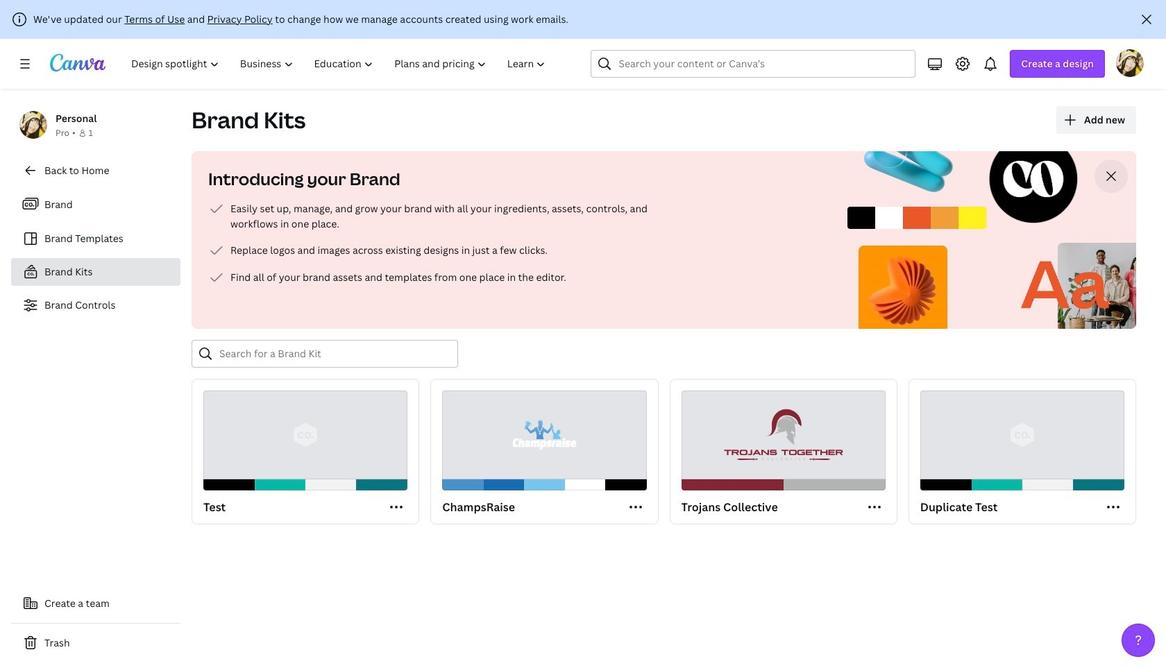 Task type: describe. For each thing, give the bounding box(es) containing it.
top level navigation element
[[122, 50, 558, 78]]

0 horizontal spatial list
[[11, 190, 181, 319]]

1 horizontal spatial list
[[208, 201, 653, 286]]



Task type: locate. For each thing, give the bounding box(es) containing it.
Search search field
[[619, 51, 889, 77]]

stephanie aranda image
[[1117, 49, 1145, 77]]

Search for a Brand Kit search field
[[219, 341, 449, 367]]

champsraise logo image
[[482, 400, 608, 471]]

trojans collective logo image
[[719, 400, 849, 471]]

list
[[11, 190, 181, 319], [208, 201, 653, 286]]

None search field
[[591, 50, 916, 78]]



Task type: vqa. For each thing, say whether or not it's contained in the screenshot.
Search search field at the right of page
yes



